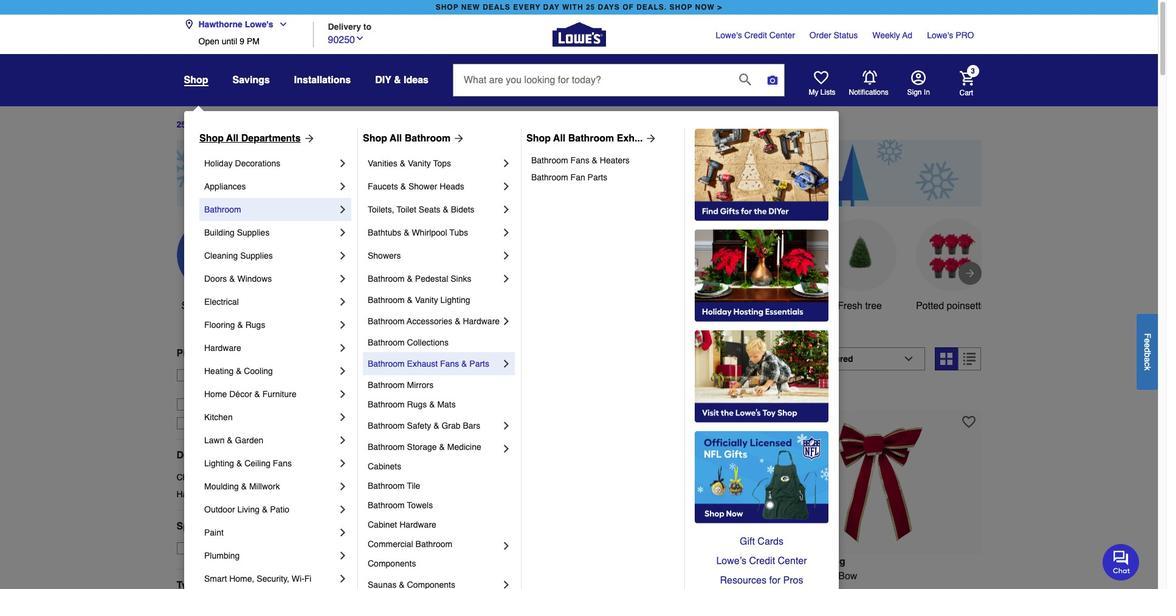 Task type: locate. For each thing, give the bounding box(es) containing it.
1 horizontal spatial christmas
[[368, 586, 412, 590]]

0 horizontal spatial chevron down image
[[273, 19, 288, 29]]

plumbing
[[204, 552, 240, 561]]

arrow right image up holiday decorations link
[[301, 133, 315, 145]]

chevron right image
[[337, 158, 349, 170], [501, 158, 513, 170], [337, 181, 349, 193], [501, 181, 513, 193], [337, 250, 349, 262], [501, 250, 513, 262], [501, 273, 513, 285], [337, 389, 349, 401], [337, 412, 349, 424], [501, 420, 513, 432], [337, 435, 349, 447], [501, 443, 513, 456], [337, 527, 349, 539], [501, 541, 513, 553], [337, 550, 349, 563], [337, 574, 349, 586], [501, 580, 513, 590]]

free store pickup today at:
[[195, 371, 300, 381]]

all up vanities
[[390, 133, 402, 144]]

& inside 'link'
[[404, 228, 410, 238]]

& left grab
[[434, 421, 439, 431]]

0 vertical spatial supplies
[[237, 228, 270, 238]]

1 vertical spatial credit
[[750, 557, 776, 567]]

shop down open
[[184, 75, 208, 86]]

pros
[[784, 576, 804, 587]]

heart outline image
[[752, 416, 765, 429], [963, 416, 976, 429]]

1 horizontal spatial plug-
[[568, 586, 591, 590]]

plug-
[[529, 571, 552, 582], [568, 586, 591, 590]]

1 horizontal spatial shop
[[363, 133, 387, 144]]

1 vertical spatial hardware
[[204, 344, 241, 353]]

shop all bathroom exh...
[[527, 133, 643, 144]]

bathroom & pedestal sinks link
[[368, 268, 501, 291]]

vanity inside "link"
[[408, 159, 431, 168]]

1 horizontal spatial count
[[588, 571, 614, 582]]

decorations inside 'link'
[[217, 490, 263, 500]]

2 ft from the left
[[644, 571, 649, 582]]

bathroom down the 1001813120 element
[[368, 421, 405, 431]]

to
[[364, 22, 372, 31]]

holiday decorations
[[204, 159, 281, 168]]

holiday for holiday decorations
[[204, 159, 233, 168]]

cart
[[960, 88, 974, 97]]

0 horizontal spatial rugs
[[246, 321, 265, 330]]

gift cards link
[[695, 533, 829, 552]]

in inside 100-count 20.62-ft multicolor incandescent plug-in christmas string lights
[[591, 586, 599, 590]]

bathroom rugs & mats
[[368, 400, 456, 410]]

in inside button
[[924, 88, 930, 97]]

compare inside 5013254527 "element"
[[801, 390, 836, 399]]

chevron right image for kitchen
[[337, 412, 349, 424]]

198 products in holiday decorations
[[357, 354, 602, 371]]

living down commercial
[[395, 557, 424, 568]]

2 count from the left
[[588, 571, 614, 582]]

bathroom fans & heaters
[[532, 156, 630, 165]]

0 vertical spatial vanity
[[408, 159, 431, 168]]

holiday
[[204, 159, 233, 168], [461, 354, 514, 371], [357, 557, 392, 568], [779, 557, 815, 568]]

all up bathroom fans & heaters
[[554, 133, 566, 144]]

shop up bathroom fans & heaters
[[527, 133, 551, 144]]

1 horizontal spatial arrow right image
[[451, 133, 465, 145]]

bathroom down the showers
[[368, 274, 405, 284]]

0 vertical spatial hawthorne
[[199, 19, 243, 29]]

1 horizontal spatial white
[[755, 301, 780, 312]]

hawthorne up open until 9 pm
[[199, 19, 243, 29]]

1 vertical spatial lighting
[[204, 459, 234, 469]]

deals inside shop all deals button
[[220, 301, 245, 312]]

chevron right image for doors & windows
[[337, 273, 349, 285]]

bathroom down bathroom mirrors
[[368, 400, 405, 410]]

& right the seats on the top of the page
[[443, 205, 449, 215]]

1 20.62- from the left
[[405, 571, 433, 582]]

lights down commercial bathroom components link
[[443, 586, 469, 590]]

1 vertical spatial rugs
[[407, 400, 427, 410]]

christmas inside 100-count 20.62-ft multicolor incandescent plug-in christmas string lights
[[602, 586, 646, 590]]

chevron right image for flooring & rugs
[[337, 319, 349, 331]]

1 vertical spatial center
[[778, 557, 807, 567]]

shop left new
[[436, 3, 459, 12]]

2 compare from the left
[[801, 390, 836, 399]]

holiday up 8.5-
[[779, 557, 815, 568]]

bathroom up 'bathroom fan parts'
[[532, 156, 568, 165]]

arrow right image inside shop all bathroom link
[[451, 133, 465, 145]]

0 vertical spatial shop
[[184, 75, 208, 86]]

2 shop from the left
[[670, 3, 693, 12]]

hawthorne for hawthorne lowe's & nearby stores
[[195, 383, 236, 393]]

shop down 25 days of deals link on the left top of page
[[199, 133, 224, 144]]

bathroom collections
[[368, 338, 449, 348]]

1 vertical spatial white
[[441, 571, 466, 582]]

delivery up the "heating & cooling" on the bottom left of page
[[221, 348, 259, 359]]

2 20.62- from the left
[[616, 571, 644, 582]]

2 vertical spatial hardware
[[400, 521, 437, 530]]

bathroom storage & medicine cabinets link
[[368, 438, 501, 477]]

lighting & ceiling fans link
[[204, 453, 337, 476]]

20.62- inside 100-count 20.62-ft multicolor incandescent plug-in christmas string lights
[[616, 571, 644, 582]]

arrow right image
[[301, 133, 315, 145], [451, 133, 465, 145], [964, 267, 976, 280]]

1 horizontal spatial fans
[[440, 359, 459, 369]]

accessories
[[407, 317, 453, 327]]

1 lights from the left
[[443, 586, 469, 590]]

bathroom down cabinet hardware link on the left bottom of page
[[416, 540, 453, 550]]

0 horizontal spatial 20.62-
[[405, 571, 433, 582]]

shop all deals
[[182, 301, 245, 312]]

cleaning supplies
[[204, 251, 273, 261]]

0 horizontal spatial compare
[[379, 390, 414, 399]]

all inside button
[[207, 301, 217, 312]]

bathroom left fan
[[532, 173, 568, 182]]

1 count from the left
[[377, 571, 403, 582]]

bathroom up the 198
[[368, 338, 405, 348]]

kitchen link
[[204, 406, 337, 429]]

2 e from the top
[[1143, 343, 1153, 348]]

2 100- from the left
[[568, 571, 588, 582]]

1 horizontal spatial chevron down image
[[355, 33, 365, 43]]

parts down bathroom fans & heaters link
[[588, 173, 608, 182]]

1 vertical spatial pickup
[[238, 371, 263, 381]]

chevron right image for vanities & vanity tops
[[501, 158, 513, 170]]

shop new deals every day with 25 days of deals. shop now >
[[436, 3, 723, 12]]

chevron right image
[[337, 204, 349, 216], [501, 204, 513, 216], [337, 227, 349, 239], [501, 227, 513, 239], [337, 273, 349, 285], [337, 296, 349, 308], [501, 316, 513, 328], [337, 319, 349, 331], [337, 342, 349, 355], [501, 358, 513, 370], [337, 366, 349, 378], [337, 458, 349, 470], [337, 481, 349, 493], [337, 504, 349, 516]]

order status
[[810, 30, 858, 40]]

2 lights from the left
[[676, 586, 702, 590]]

exhaust
[[407, 359, 438, 369]]

0 vertical spatial hardware
[[463, 317, 500, 327]]

grid view image
[[941, 353, 953, 365]]

bathroom towels link
[[368, 496, 513, 516]]

0 horizontal spatial christmas
[[177, 473, 215, 483]]

bathroom down cabinets
[[368, 482, 405, 491]]

1 horizontal spatial shop
[[670, 3, 693, 12]]

holiday up appliances
[[204, 159, 233, 168]]

25 right with at left top
[[586, 3, 596, 12]]

2 horizontal spatial living
[[817, 557, 846, 568]]

living down hanukkah decorations 'link'
[[237, 505, 260, 515]]

0 horizontal spatial hardware
[[204, 344, 241, 353]]

1 string from the left
[[415, 586, 440, 590]]

0 vertical spatial delivery
[[328, 22, 361, 31]]

1 horizontal spatial heart outline image
[[963, 416, 976, 429]]

0 horizontal spatial in
[[357, 586, 365, 590]]

heating
[[204, 367, 234, 376]]

0 horizontal spatial white
[[441, 571, 466, 582]]

vanity
[[408, 159, 431, 168], [415, 296, 438, 305]]

0 vertical spatial white
[[755, 301, 780, 312]]

ideas
[[404, 75, 429, 86]]

0 horizontal spatial incandescent
[[469, 571, 527, 582]]

lighting down sinks
[[441, 296, 471, 305]]

furniture
[[263, 390, 297, 400]]

chevron down image
[[273, 19, 288, 29], [355, 33, 365, 43]]

1 vertical spatial departments
[[177, 451, 236, 462]]

bathroom up vanities & vanity tops "link"
[[405, 133, 451, 144]]

chevron right image for home décor & furniture
[[337, 389, 349, 401]]

delivery up lawn & garden
[[214, 419, 245, 429]]

supplies up windows
[[240, 251, 273, 261]]

departments up holiday decorations link
[[241, 133, 301, 144]]

1 vertical spatial chevron down image
[[355, 33, 365, 43]]

arrow right image for shop all departments
[[301, 133, 315, 145]]

lowe's left pro
[[928, 30, 954, 40]]

find gifts for the diyer. image
[[695, 129, 829, 221]]

ft inside holiday living 100-count 20.62-ft white incandescent plug- in christmas string lights
[[433, 571, 438, 582]]

string inside holiday living 100-count 20.62-ft white incandescent plug- in christmas string lights
[[415, 586, 440, 590]]

lighting
[[441, 296, 471, 305], [204, 459, 234, 469]]

& right décor
[[255, 390, 260, 400]]

bathroom for bathroom accessories & hardware
[[368, 317, 405, 327]]

incandescent inside holiday living 100-count 20.62-ft white incandescent plug- in christmas string lights
[[469, 571, 527, 582]]

lighting up christmas decorations
[[204, 459, 234, 469]]

compare inside the 1001813120 element
[[379, 390, 414, 399]]

1 shop from the left
[[436, 3, 459, 12]]

christmas decorations
[[177, 473, 263, 483]]

2 horizontal spatial shop
[[527, 133, 551, 144]]

living up the red
[[817, 557, 846, 568]]

2 incandescent from the left
[[696, 571, 754, 582]]

bathroom up cabinets
[[368, 443, 405, 453]]

deals right of at the top of the page
[[222, 120, 244, 130]]

for
[[770, 576, 781, 587]]

plug- inside holiday living 100-count 20.62-ft white incandescent plug- in christmas string lights
[[529, 571, 552, 582]]

hawthorne lowe's button
[[184, 12, 293, 36]]

vanity for lighting
[[415, 296, 438, 305]]

2 shop from the left
[[363, 133, 387, 144]]

pickup up hawthorne lowe's & nearby stores
[[238, 371, 263, 381]]

0 horizontal spatial arrow right image
[[301, 133, 315, 145]]

& up bathroom fan parts link
[[592, 156, 598, 165]]

vanity up accessories
[[415, 296, 438, 305]]

0 horizontal spatial string
[[415, 586, 440, 590]]

bathroom & vanity lighting link
[[368, 291, 513, 310]]

100- inside holiday living 100-count 20.62-ft white incandescent plug- in christmas string lights
[[357, 571, 377, 582]]

shop left now
[[670, 3, 693, 12]]

& up heating
[[211, 348, 218, 359]]

bathtubs & whirlpool tubs link
[[368, 221, 501, 244]]

1 compare from the left
[[379, 390, 414, 399]]

all down 25 days of deals
[[226, 133, 239, 144]]

1 horizontal spatial living
[[395, 557, 424, 568]]

doors & windows link
[[204, 268, 337, 291]]

resources for pros link
[[695, 572, 829, 590]]

chevron right image for holiday decorations
[[337, 158, 349, 170]]

shop left electrical
[[182, 301, 204, 312]]

chevron down image inside 90250 button
[[355, 33, 365, 43]]

chevron right image for bathroom exhaust fans & parts
[[501, 358, 513, 370]]

cards
[[758, 537, 784, 548]]

0 horizontal spatial plug-
[[529, 571, 552, 582]]

white button
[[731, 219, 804, 314]]

e up b
[[1143, 343, 1153, 348]]

bathroom for bathroom tile
[[368, 482, 405, 491]]

0 vertical spatial center
[[770, 30, 795, 40]]

Search Query text field
[[454, 64, 730, 96]]

0 horizontal spatial 100-
[[357, 571, 377, 582]]

bathroom inside commercial bathroom components
[[416, 540, 453, 550]]

supplies for building supplies
[[237, 228, 270, 238]]

0 horizontal spatial shop
[[199, 133, 224, 144]]

e up d
[[1143, 339, 1153, 343]]

christmas
[[177, 473, 215, 483], [368, 586, 412, 590], [602, 586, 646, 590]]

1 horizontal spatial in
[[591, 586, 599, 590]]

home décor & furniture
[[204, 390, 297, 400]]

days
[[189, 120, 209, 130]]

1 vertical spatial deals
[[220, 301, 245, 312]]

tile
[[407, 482, 421, 491]]

deals up flooring & rugs
[[220, 301, 245, 312]]

None search field
[[453, 64, 785, 108]]

moulding & millwork link
[[204, 476, 337, 499]]

resources
[[720, 576, 767, 587]]

2 string from the left
[[648, 586, 674, 590]]

living inside holiday living 100-count 20.62-ft white incandescent plug- in christmas string lights
[[395, 557, 424, 568]]

sale
[[212, 544, 229, 554]]

& down today
[[267, 383, 273, 393]]

home,
[[229, 575, 255, 584]]

credit up search icon
[[745, 30, 768, 40]]

vanity left tops on the left top
[[408, 159, 431, 168]]

& right storage
[[439, 443, 445, 453]]

0 horizontal spatial departments
[[177, 451, 236, 462]]

& left 'mats'
[[429, 400, 435, 410]]

0 vertical spatial lighting
[[441, 296, 471, 305]]

shop all bathroom link
[[363, 131, 465, 146]]

faucets
[[368, 182, 398, 192]]

bathroom down led
[[368, 317, 405, 327]]

& right diy
[[394, 75, 401, 86]]

lights down multicolor
[[676, 586, 702, 590]]

0 horizontal spatial in
[[446, 354, 457, 371]]

1 e from the top
[[1143, 339, 1153, 343]]

center for lowe's credit center
[[770, 30, 795, 40]]

christmas inside holiday living 100-count 20.62-ft white incandescent plug- in christmas string lights
[[368, 586, 412, 590]]

0 horizontal spatial parts
[[470, 359, 490, 369]]

0 vertical spatial chevron down image
[[273, 19, 288, 29]]

installations
[[294, 75, 351, 86]]

ft left multicolor
[[644, 571, 649, 582]]

chevron right image for lighting & ceiling fans
[[337, 458, 349, 470]]

lights inside holiday living 100-count 20.62-ft white incandescent plug- in christmas string lights
[[443, 586, 469, 590]]

electrical link
[[204, 291, 337, 314]]

string down multicolor
[[648, 586, 674, 590]]

1 horizontal spatial ft
[[644, 571, 649, 582]]

lowe's home improvement logo image
[[553, 8, 606, 61]]

& left millwork
[[241, 482, 247, 492]]

0 horizontal spatial fans
[[273, 459, 292, 469]]

1 vertical spatial shop
[[182, 301, 204, 312]]

arrow right image for shop all bathroom
[[451, 133, 465, 145]]

delivery
[[328, 22, 361, 31], [221, 348, 259, 359], [214, 419, 245, 429]]

pickup up free
[[177, 348, 209, 359]]

center up 8.5-
[[778, 557, 807, 567]]

in left w
[[796, 571, 804, 582]]

in inside holiday living 100-count 20.62-ft white incandescent plug- in christmas string lights
[[357, 586, 365, 590]]

0 vertical spatial departments
[[241, 133, 301, 144]]

ft inside 100-count 20.62-ft multicolor incandescent plug-in christmas string lights
[[644, 571, 649, 582]]

holiday inside holiday living 8.5-in w red bow
[[779, 557, 815, 568]]

hardware
[[463, 317, 500, 327], [204, 344, 241, 353], [400, 521, 437, 530]]

windows
[[237, 274, 272, 284]]

2 horizontal spatial in
[[924, 88, 930, 97]]

mirrors
[[407, 381, 434, 390]]

chevron right image for smart home, security, wi-fi
[[337, 574, 349, 586]]

chevron right image for bathroom & pedestal sinks
[[501, 273, 513, 285]]

& right vanities
[[400, 159, 406, 168]]

0 horizontal spatial living
[[237, 505, 260, 515]]

credit for lowe's
[[750, 557, 776, 567]]

compare for the 1001813120 element
[[379, 390, 414, 399]]

center for lowe's credit center
[[778, 557, 807, 567]]

store
[[215, 371, 235, 381]]

sign in button
[[908, 71, 930, 97]]

all up 'flooring'
[[207, 301, 217, 312]]

1 horizontal spatial 20.62-
[[616, 571, 644, 582]]

bathroom down the 198
[[368, 381, 405, 390]]

0 vertical spatial pickup
[[177, 348, 209, 359]]

fans up fan
[[571, 156, 590, 165]]

hawthorne down store
[[195, 383, 236, 393]]

hawthorne inside hawthorne lowe's button
[[199, 19, 243, 29]]

chevron right image for bathroom
[[337, 204, 349, 216]]

ft down commercial bathroom components
[[433, 571, 438, 582]]

white inside holiday living 100-count 20.62-ft white incandescent plug- in christmas string lights
[[441, 571, 466, 582]]

100- inside 100-count 20.62-ft multicolor incandescent plug-in christmas string lights
[[568, 571, 588, 582]]

5013254527 element
[[779, 388, 836, 401]]

25 left days
[[177, 120, 186, 130]]

arrow right image inside "shop all departments" link
[[301, 133, 315, 145]]

25
[[586, 3, 596, 12], [177, 120, 186, 130]]

living inside holiday living 8.5-in w red bow
[[817, 557, 846, 568]]

status
[[834, 30, 858, 40]]

0 horizontal spatial heart outline image
[[752, 416, 765, 429]]

heating & cooling
[[204, 367, 273, 376]]

holiday inside holiday living 100-count 20.62-ft white incandescent plug- in christmas string lights
[[357, 557, 392, 568]]

count
[[377, 571, 403, 582], [588, 571, 614, 582]]

hardware down towels
[[400, 521, 437, 530]]

1 vertical spatial in
[[796, 571, 804, 582]]

hanging decoration button
[[639, 219, 712, 328]]

20.62- down commercial bathroom components
[[405, 571, 433, 582]]

bathroom inside bathroom storage & medicine cabinets
[[368, 443, 405, 453]]

in down bathroom collections link
[[446, 354, 457, 371]]

1 vertical spatial fans
[[440, 359, 459, 369]]

delivery up 90250
[[328, 22, 361, 31]]

holiday down commercial
[[357, 557, 392, 568]]

bathroom inside "link"
[[368, 421, 405, 431]]

savings button
[[233, 69, 270, 91]]

bathroom accessories & hardware link
[[368, 310, 501, 333]]

arrow right image up tops on the left top
[[451, 133, 465, 145]]

& right doors
[[229, 274, 235, 284]]

storage
[[407, 443, 437, 453]]

of
[[623, 3, 634, 12]]

count inside 100-count 20.62-ft multicolor incandescent plug-in christmas string lights
[[588, 571, 614, 582]]

departments down lawn
[[177, 451, 236, 462]]

sinks
[[451, 274, 472, 284]]

1 horizontal spatial pickup
[[238, 371, 263, 381]]

1 horizontal spatial compare
[[801, 390, 836, 399]]

0 vertical spatial 25
[[586, 3, 596, 12]]

supplies inside cleaning supplies link
[[240, 251, 273, 261]]

1 incandescent from the left
[[469, 571, 527, 582]]

red
[[818, 571, 836, 582]]

shop inside button
[[182, 301, 204, 312]]

1 100- from the left
[[357, 571, 377, 582]]

0 vertical spatial parts
[[588, 173, 608, 182]]

wi-
[[292, 575, 305, 584]]

bathroom for bathroom collections
[[368, 338, 405, 348]]

compare
[[379, 390, 414, 399], [801, 390, 836, 399]]

until
[[222, 36, 237, 46]]

hawthorne inside hawthorne lowe's & nearby stores button
[[195, 383, 236, 393]]

fans right ceiling
[[273, 459, 292, 469]]

supplies up the cleaning supplies
[[237, 228, 270, 238]]

2 horizontal spatial arrow right image
[[964, 267, 976, 280]]

0 horizontal spatial shop
[[436, 3, 459, 12]]

0 horizontal spatial ft
[[433, 571, 438, 582]]

&
[[394, 75, 401, 86], [592, 156, 598, 165], [400, 159, 406, 168], [401, 182, 406, 192], [443, 205, 449, 215], [404, 228, 410, 238], [229, 274, 235, 284], [407, 274, 413, 284], [407, 296, 413, 305], [455, 317, 461, 327], [237, 321, 243, 330], [211, 348, 218, 359], [462, 359, 467, 369], [236, 367, 242, 376], [267, 383, 273, 393], [255, 390, 260, 400], [429, 400, 435, 410], [434, 421, 439, 431], [227, 436, 233, 446], [439, 443, 445, 453], [237, 459, 242, 469], [241, 482, 247, 492], [262, 505, 268, 515]]

shop all deals button
[[177, 219, 250, 314]]

f
[[1143, 333, 1153, 339]]

1 vertical spatial parts
[[470, 359, 490, 369]]

chevron right image for electrical
[[337, 296, 349, 308]]

bathroom up cabinet
[[368, 501, 405, 511]]

1 horizontal spatial incandescent
[[696, 571, 754, 582]]

chat invite button image
[[1103, 544, 1140, 581]]

rugs up 'hardware' link
[[246, 321, 265, 330]]

0 vertical spatial fans
[[571, 156, 590, 165]]

plug- inside 100-count 20.62-ft multicolor incandescent plug-in christmas string lights
[[568, 586, 591, 590]]

in inside holiday living 8.5-in w red bow
[[796, 571, 804, 582]]

bathroom inside 'link'
[[368, 501, 405, 511]]

bathroom down bathroom & pedestal sinks
[[368, 296, 405, 305]]

1 horizontal spatial lights
[[676, 586, 702, 590]]

credit
[[745, 30, 768, 40], [750, 557, 776, 567]]

fast
[[195, 419, 211, 429]]

1 horizontal spatial in
[[796, 571, 804, 582]]

shop for shop
[[184, 75, 208, 86]]

bathroom for bathroom storage & medicine cabinets
[[368, 443, 405, 453]]

all for shop all deals
[[207, 301, 217, 312]]

0 horizontal spatial 25
[[177, 120, 186, 130]]

1 horizontal spatial 100-
[[568, 571, 588, 582]]

1 vertical spatial plug-
[[568, 586, 591, 590]]

credit up resources for pros 'link' at the bottom right of page
[[750, 557, 776, 567]]

supplies inside building supplies link
[[237, 228, 270, 238]]

20.62- left multicolor
[[616, 571, 644, 582]]

bathroom up bathroom mirrors
[[368, 359, 405, 369]]

1 vertical spatial vanity
[[415, 296, 438, 305]]

1 horizontal spatial string
[[648, 586, 674, 590]]

1 vertical spatial supplies
[[240, 251, 273, 261]]

holiday decorations link
[[204, 152, 337, 175]]

outdoor living & patio link
[[204, 499, 337, 522]]

hardware down 'flooring'
[[204, 344, 241, 353]]

25 days of deals
[[177, 120, 244, 130]]

flooring
[[204, 321, 235, 330]]

center left order
[[770, 30, 795, 40]]

lowe's up pm
[[245, 19, 273, 29]]

0 vertical spatial credit
[[745, 30, 768, 40]]

potted poinsettia button
[[916, 219, 989, 314]]

in
[[924, 88, 930, 97], [357, 586, 365, 590], [591, 586, 599, 590]]

0 horizontal spatial count
[[377, 571, 403, 582]]

diy
[[375, 75, 392, 86]]

1 vertical spatial hawthorne
[[195, 383, 236, 393]]

1 shop from the left
[[199, 133, 224, 144]]

1 ft from the left
[[433, 571, 438, 582]]

1001813120 element
[[357, 388, 414, 401]]

1 horizontal spatial hardware
[[400, 521, 437, 530]]

3 shop from the left
[[527, 133, 551, 144]]

shop for shop all departments
[[199, 133, 224, 144]]



Task type: vqa. For each thing, say whether or not it's contained in the screenshot.
Me
no



Task type: describe. For each thing, give the bounding box(es) containing it.
appliances link
[[204, 175, 337, 198]]

chevron right image for faucets & shower heads
[[501, 181, 513, 193]]

lowe's home improvement notification center image
[[863, 71, 877, 85]]

hanging decoration
[[653, 301, 698, 326]]

gift
[[740, 537, 755, 548]]

toilets,
[[368, 205, 394, 215]]

& left the shower
[[401, 182, 406, 192]]

bathroom & vanity lighting
[[368, 296, 471, 305]]

order status link
[[810, 29, 858, 41]]

& up bathroom collections link
[[455, 317, 461, 327]]

9
[[240, 36, 244, 46]]

chevron right image for lawn & garden
[[337, 435, 349, 447]]

chevron right image for moulding & millwork
[[337, 481, 349, 493]]

holiday for holiday living 100-count 20.62-ft white incandescent plug- in christmas string lights
[[357, 557, 392, 568]]

chevron right image for appliances
[[337, 181, 349, 193]]

bathroom for bathroom safety & grab bars
[[368, 421, 405, 431]]

shop all bathroom
[[363, 133, 451, 144]]

bathroom for bathroom & vanity lighting
[[368, 296, 405, 305]]

2 vertical spatial delivery
[[214, 419, 245, 429]]

paint
[[204, 529, 224, 538]]

all for shop all bathroom exh...
[[554, 133, 566, 144]]

bathroom down appliances
[[204, 205, 241, 215]]

vanity for tops
[[408, 159, 431, 168]]

bathroom & pedestal sinks
[[368, 274, 472, 284]]

bathroom tile link
[[368, 477, 513, 496]]

100-count 20.62-ft multicolor incandescent plug-in christmas string lights
[[568, 571, 754, 590]]

chevron right image for bathroom accessories & hardware
[[501, 316, 513, 328]]

on
[[199, 544, 210, 554]]

& left patio
[[262, 505, 268, 515]]

medicine
[[447, 443, 482, 453]]

f e e d b a c k button
[[1137, 314, 1159, 390]]

shower
[[409, 182, 438, 192]]

1 horizontal spatial departments
[[241, 133, 301, 144]]

paint link
[[204, 522, 337, 545]]

bathroom for bathroom & pedestal sinks
[[368, 274, 405, 284]]

0 vertical spatial deals
[[222, 120, 244, 130]]

bathroom for bathroom rugs & mats
[[368, 400, 405, 410]]

shop all departments
[[199, 133, 301, 144]]

credit for lowe's
[[745, 30, 768, 40]]

list view image
[[964, 353, 976, 365]]

electrical
[[204, 297, 239, 307]]

commercial bathroom components
[[368, 540, 455, 569]]

c
[[1143, 362, 1153, 367]]

holiday for holiday living 8.5-in w red bow
[[779, 557, 815, 568]]

special
[[177, 522, 211, 533]]

shop all departments link
[[199, 131, 315, 146]]

string inside 100-count 20.62-ft multicolor incandescent plug-in christmas string lights
[[648, 586, 674, 590]]

hawthorne lowe's
[[199, 19, 273, 29]]

25 days of deals link
[[177, 120, 244, 130]]

bathroom fan parts
[[532, 173, 608, 182]]

& right lawn
[[227, 436, 233, 446]]

potted poinsettia
[[917, 301, 989, 312]]

decorations for hanukkah decorations
[[217, 490, 263, 500]]

bathroom accessories & hardware
[[368, 317, 500, 327]]

chevron right image for building supplies
[[337, 227, 349, 239]]

decorations for holiday decorations
[[235, 159, 281, 168]]

location image
[[184, 19, 194, 29]]

vanities & vanity tops
[[368, 159, 451, 168]]

building supplies link
[[204, 221, 337, 244]]

tops
[[433, 159, 451, 168]]

count inside holiday living 100-count 20.62-ft white incandescent plug- in christmas string lights
[[377, 571, 403, 582]]

living for patio
[[237, 505, 260, 515]]

chevron right image for bathroom safety & grab bars
[[501, 420, 513, 432]]

shop all bathroom exh... link
[[527, 131, 658, 146]]

bathroom rugs & mats link
[[368, 395, 513, 415]]

fresh tree button
[[824, 219, 897, 314]]

cleaning supplies link
[[204, 244, 337, 268]]

lawn & garden link
[[204, 429, 337, 453]]

showers link
[[368, 244, 501, 268]]

& right 'flooring'
[[237, 321, 243, 330]]

visit the lowe's toy shop. image
[[695, 331, 829, 423]]

decoration
[[653, 316, 698, 326]]

chevron right image for paint
[[337, 527, 349, 539]]

fi
[[305, 575, 312, 584]]

holiday hosting essentials. image
[[695, 230, 829, 322]]

decorations for christmas decorations
[[217, 473, 263, 483]]

& inside bathroom storage & medicine cabinets
[[439, 443, 445, 453]]

tubs
[[450, 228, 468, 238]]

search image
[[740, 73, 752, 85]]

& up bathroom mirrors link
[[462, 359, 467, 369]]

commercial
[[368, 540, 413, 550]]

building supplies
[[204, 228, 270, 238]]

holiday down bathroom collections link
[[461, 354, 514, 371]]

toilets, toilet seats & bidets
[[368, 205, 475, 215]]

chevron right image for showers
[[501, 250, 513, 262]]

chevron right image for cleaning supplies
[[337, 250, 349, 262]]

25 days of deals. shop new deals every day. while supplies last. image
[[177, 140, 982, 207]]

bathroom up bathroom fans & heaters
[[569, 133, 614, 144]]

lowe's down free store pickup today at:
[[238, 383, 265, 393]]

2 horizontal spatial fans
[[571, 156, 590, 165]]

3
[[971, 67, 975, 76]]

seats
[[419, 205, 441, 215]]

all for shop all departments
[[226, 133, 239, 144]]

officially licensed n f l gifts. shop now. image
[[695, 432, 829, 524]]

bathroom for bathroom fan parts
[[532, 173, 568, 182]]

free
[[195, 371, 212, 381]]

1 vertical spatial 25
[[177, 120, 186, 130]]

special offers
[[177, 522, 242, 533]]

supplies for cleaning supplies
[[240, 251, 273, 261]]

1 horizontal spatial parts
[[588, 173, 608, 182]]

2 vertical spatial fans
[[273, 459, 292, 469]]

lowe's down > at top right
[[716, 30, 742, 40]]

hawthorne lowe's & nearby stores
[[195, 383, 327, 393]]

1 vertical spatial delivery
[[221, 348, 259, 359]]

hanukkah decorations
[[177, 490, 263, 500]]

bathroom for bathroom towels
[[368, 501, 405, 511]]

lowe's home improvement account image
[[911, 71, 926, 85]]

of
[[211, 120, 219, 130]]

chevron right image for outdoor living & patio
[[337, 504, 349, 516]]

potted
[[917, 301, 945, 312]]

1 horizontal spatial rugs
[[407, 400, 427, 410]]

chevron right image for commercial bathroom components
[[501, 541, 513, 553]]

0 horizontal spatial lighting
[[204, 459, 234, 469]]

cabinets
[[368, 462, 402, 472]]

heating & cooling link
[[204, 360, 337, 383]]

bathroom for bathroom mirrors
[[368, 381, 405, 390]]

incandescent inside 100-count 20.62-ft multicolor incandescent plug-in christmas string lights
[[696, 571, 754, 582]]

>
[[718, 3, 723, 12]]

building
[[204, 228, 235, 238]]

new
[[462, 3, 480, 12]]

my
[[809, 88, 819, 97]]

lowe's home improvement cart image
[[960, 71, 975, 85]]

living for count
[[395, 557, 424, 568]]

arrow right image
[[643, 133, 658, 145]]

lowe's home improvement lists image
[[814, 71, 829, 85]]

chevron right image for hardware
[[337, 342, 349, 355]]

chevron right image for toilets, toilet seats & bidets
[[501, 204, 513, 216]]

diy & ideas button
[[375, 69, 429, 91]]

2 horizontal spatial hardware
[[463, 317, 500, 327]]

smart home, security, wi-fi link
[[204, 568, 337, 590]]

shop for shop all bathroom exh...
[[527, 133, 551, 144]]

towels
[[407, 501, 433, 511]]

k
[[1143, 367, 1153, 371]]

shop for shop all bathroom
[[363, 133, 387, 144]]

tree
[[866, 301, 882, 312]]

fresh tree
[[838, 301, 882, 312]]

millwork
[[249, 482, 280, 492]]

pro
[[956, 30, 975, 40]]

bathroom fan parts link
[[532, 169, 676, 186]]

1 heart outline image from the left
[[752, 416, 765, 429]]

shop for shop all deals
[[182, 301, 204, 312]]

2 heart outline image from the left
[[963, 416, 976, 429]]

hawthorne for hawthorne lowe's
[[199, 19, 243, 29]]

chevron right image for bathroom storage & medicine cabinets
[[501, 443, 513, 456]]

smart home, security, wi-fi
[[204, 575, 312, 584]]

order
[[810, 30, 832, 40]]

chevron right image for plumbing
[[337, 550, 349, 563]]

0 vertical spatial rugs
[[246, 321, 265, 330]]

poinsettia
[[947, 301, 989, 312]]

lights inside 100-count 20.62-ft multicolor incandescent plug-in christmas string lights
[[676, 586, 702, 590]]

hardware link
[[204, 337, 337, 360]]

bathroom for bathroom fans & heaters
[[532, 156, 568, 165]]

bathroom storage & medicine cabinets
[[368, 443, 484, 472]]

sign
[[908, 88, 922, 97]]

compare for 5013254527 "element"
[[801, 390, 836, 399]]

1 horizontal spatial lighting
[[441, 296, 471, 305]]

bathroom fans & heaters link
[[532, 152, 676, 169]]

departments element
[[177, 450, 338, 462]]

bathroom for bathroom exhaust fans & parts
[[368, 359, 405, 369]]

camera image
[[767, 74, 779, 86]]

patio
[[270, 505, 290, 515]]

0 vertical spatial in
[[446, 354, 457, 371]]

lighting & ceiling fans
[[204, 459, 292, 469]]

lowe's pro link
[[928, 29, 975, 41]]

& down bathroom & pedestal sinks
[[407, 296, 413, 305]]

1 horizontal spatial 25
[[586, 3, 596, 12]]

chevron right image for heating & cooling
[[337, 366, 349, 378]]

20.62- inside holiday living 100-count 20.62-ft white incandescent plug- in christmas string lights
[[405, 571, 433, 582]]

0 horizontal spatial pickup
[[177, 348, 209, 359]]

living for in
[[817, 557, 846, 568]]

& right store
[[236, 367, 242, 376]]

chevron right image for bathtubs & whirlpool tubs
[[501, 227, 513, 239]]

hawthorne lowe's & nearby stores button
[[195, 382, 327, 394]]

white inside button
[[755, 301, 780, 312]]

& left pedestal
[[407, 274, 413, 284]]

all for shop all bathroom
[[390, 133, 402, 144]]

safety
[[407, 421, 431, 431]]

& left ceiling
[[237, 459, 242, 469]]

flooring & rugs
[[204, 321, 265, 330]]



